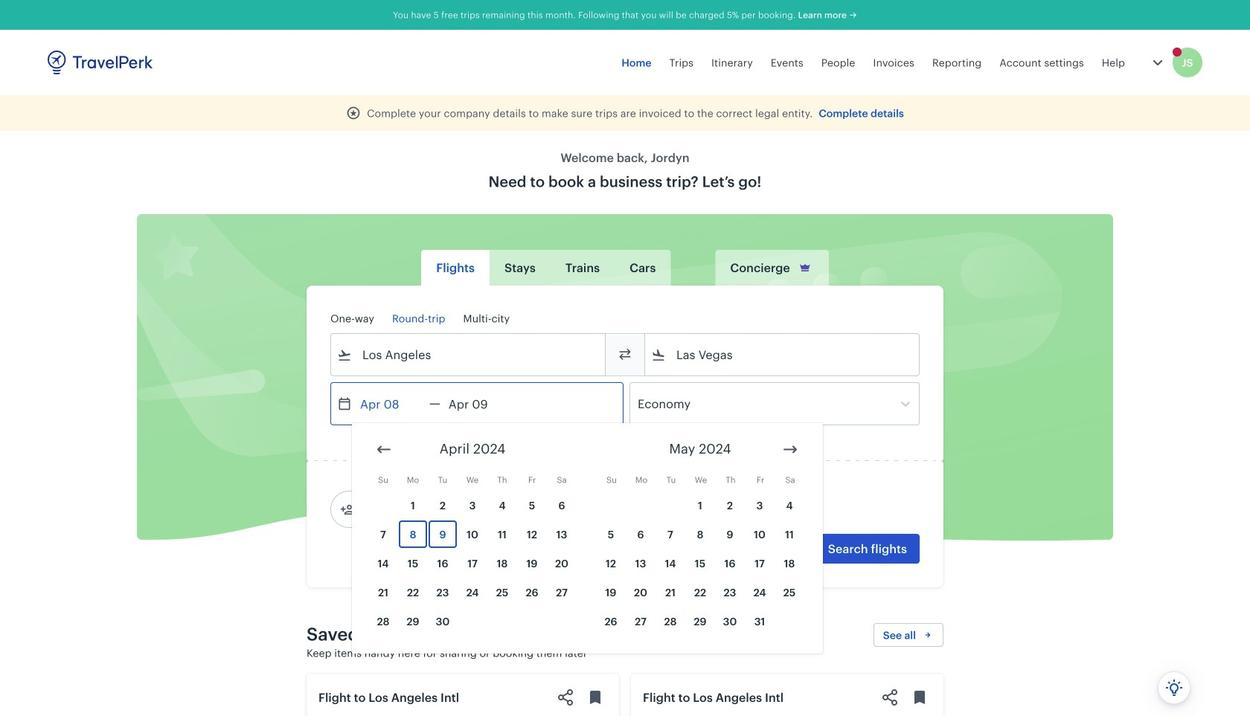 Task type: vqa. For each thing, say whether or not it's contained in the screenshot.
move backward to switch to the previous month. image at left
yes



Task type: describe. For each thing, give the bounding box(es) containing it.
Add first traveler search field
[[355, 498, 510, 522]]



Task type: locate. For each thing, give the bounding box(es) containing it.
From search field
[[352, 343, 586, 367]]

calendar application
[[352, 424, 1251, 666]]

Return text field
[[441, 383, 518, 425]]

move forward to switch to the next month. image
[[782, 441, 800, 459]]

Depart text field
[[352, 383, 430, 425]]

move backward to switch to the previous month. image
[[375, 441, 393, 459]]

To search field
[[666, 343, 900, 367]]



